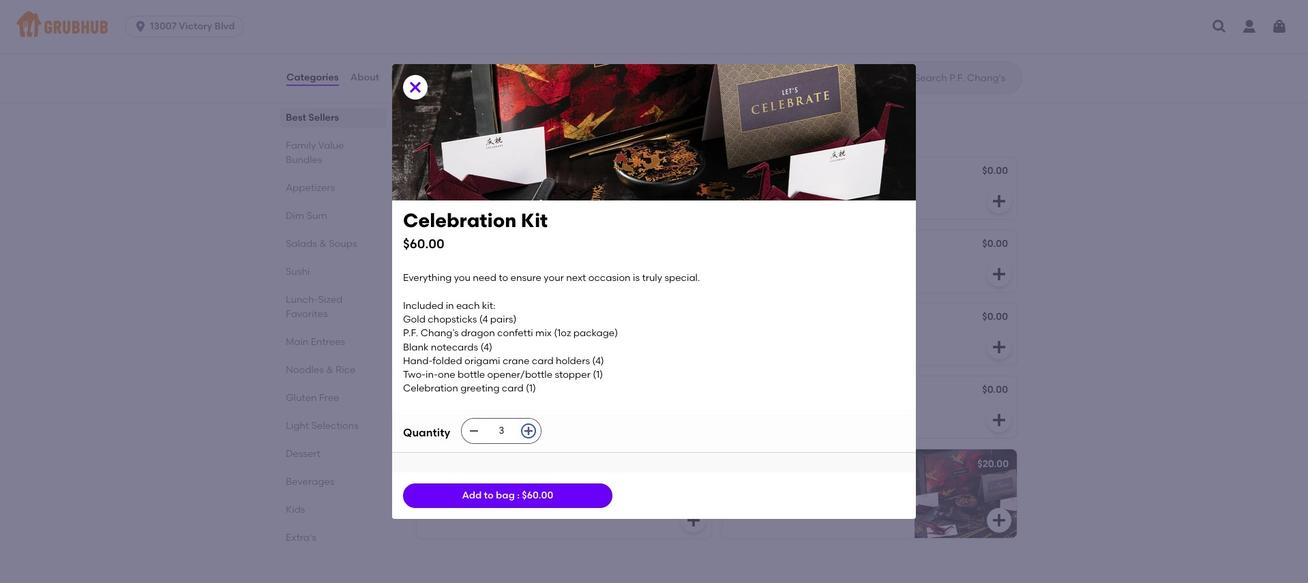 Task type: vqa. For each thing, say whether or not it's contained in the screenshot.
CARD to the bottom
yes



Task type: locate. For each thing, give the bounding box(es) containing it.
next
[[566, 272, 586, 284]]

fried
[[444, 37, 465, 48]]

dragon
[[461, 328, 495, 339]]

soy
[[498, 50, 514, 62]]

kit inside celebration kit $60.00
[[521, 209, 548, 232]]

gold
[[403, 314, 426, 325]]

0 vertical spatial card
[[532, 355, 554, 367]]

1 horizontal spatial kit
[[789, 459, 802, 470]]

everything you need to ensure your next occasion is truly special. included in each kit: gold chopsticks (4 pairs) p.f. chang's dragon confetti mix (1oz package) blank notecards (4) hand-folded origami crane card holders (4) two-in-one bottle opener/bottle stopper (1) celebration greeting card (1)
[[403, 272, 702, 395]]

& for rice
[[326, 364, 333, 376]]

crane
[[503, 355, 530, 367]]

blank
[[403, 341, 429, 353]]

plasticware
[[425, 240, 480, 251]]

1 horizontal spatial (1)
[[593, 369, 603, 381]]

0 horizontal spatial –
[[503, 492, 509, 503]]

1 horizontal spatial –
[[525, 478, 531, 489]]

special.
[[665, 272, 700, 284]]

0 vertical spatial kit
[[521, 209, 548, 232]]

sauce inside stir-fried white or brown rice, egg, chicken, savory soy sauce
[[516, 50, 544, 62]]

extra's down the kids on the left of page
[[286, 532, 316, 544]]

categories button
[[286, 53, 339, 102]]

noodles & rice
[[286, 364, 356, 376]]

each
[[456, 300, 480, 311]]

sauce down each
[[460, 313, 489, 324]]

$60.00
[[403, 236, 445, 252], [522, 489, 553, 501]]

categories
[[286, 72, 339, 83]]

& left rice
[[326, 364, 333, 376]]

1 vertical spatial $60.00
[[522, 489, 553, 501]]

$20.00
[[978, 459, 1009, 470]]

2 vertical spatial celebration
[[730, 459, 786, 470]]

1 vertical spatial $0.00 button
[[722, 304, 1017, 365]]

dim
[[286, 210, 304, 222]]

(4
[[479, 314, 488, 325]]

sauce for potsticker
[[473, 492, 501, 503]]

1 vertical spatial (1)
[[526, 383, 536, 395]]

entrees
[[311, 336, 345, 348]]

sauces
[[491, 478, 523, 489]]

0 horizontal spatial (4)
[[481, 341, 492, 353]]

0 vertical spatial and
[[646, 478, 665, 489]]

1 horizontal spatial extra's
[[414, 126, 463, 143]]

0 vertical spatial $0.00 button
[[722, 231, 1017, 292]]

to left "bag"
[[484, 489, 494, 501]]

13007 victory blvd button
[[125, 16, 249, 38]]

1 horizontal spatial to
[[499, 272, 508, 284]]

card
[[532, 355, 554, 367], [502, 383, 524, 395]]

in
[[446, 300, 454, 311]]

mixed
[[511, 492, 539, 503]]

(1) right "stopper"
[[593, 369, 603, 381]]

signature
[[445, 478, 488, 489]]

1 horizontal spatial and
[[646, 478, 665, 489]]

1 vertical spatial sauce
[[473, 492, 501, 503]]

or
[[495, 37, 504, 48]]

about
[[350, 72, 379, 83]]

sauce inside button
[[460, 313, 489, 324]]

kit for celebration kit $60.00
[[521, 209, 548, 232]]

1 $0.00 button from the top
[[722, 231, 1017, 292]]

everything
[[403, 272, 452, 284]]

sauce inside our signature sauces – hot mustard, chili paste, and potsticker sauce – mixed and ready to enjoy.
[[473, 492, 501, 503]]

– left :
[[503, 492, 509, 503]]

0 horizontal spatial and
[[542, 492, 560, 503]]

0 horizontal spatial kit
[[521, 209, 548, 232]]

lunch-sized favorites
[[286, 294, 342, 320]]

svg image
[[1211, 18, 1228, 35], [134, 20, 147, 33], [407, 79, 424, 96], [523, 425, 534, 436], [685, 512, 702, 529], [991, 512, 1007, 529]]

3 $0.00 button from the top
[[722, 377, 1017, 438]]

svg image
[[1271, 18, 1288, 35], [685, 71, 702, 88], [991, 71, 1007, 88], [685, 193, 702, 210], [991, 193, 1007, 210], [685, 266, 702, 283], [991, 266, 1007, 283], [991, 339, 1007, 356], [991, 412, 1007, 429], [469, 425, 480, 436]]

1 vertical spatial celebration
[[403, 383, 458, 395]]

$0.00 button
[[722, 231, 1017, 292], [722, 304, 1017, 365], [722, 377, 1017, 438]]

sauce down brown
[[516, 50, 544, 62]]

sauce down sauces
[[473, 492, 501, 503]]

gf soy sauce button
[[417, 304, 711, 365]]

0 vertical spatial sauce
[[516, 50, 544, 62]]

to
[[499, 272, 508, 284], [484, 489, 494, 501], [591, 492, 601, 503]]

–
[[525, 478, 531, 489], [503, 492, 509, 503]]

1 vertical spatial &
[[326, 364, 333, 376]]

$60.00 right :
[[522, 489, 553, 501]]

0 vertical spatial celebration
[[403, 209, 516, 232]]

$60.00 up everything
[[403, 236, 445, 252]]

2 vertical spatial $0.00 button
[[722, 377, 1017, 438]]

included
[[403, 300, 444, 311]]

celebration kit
[[730, 459, 802, 470]]

to inside everything you need to ensure your next occasion is truly special. included in each kit: gold chopsticks (4 pairs) p.f. chang's dragon confetti mix (1oz package) blank notecards (4) hand-folded origami crane card holders (4) two-in-one bottle opener/bottle stopper (1) celebration greeting card (1)
[[499, 272, 508, 284]]

$0.00
[[677, 165, 703, 177], [982, 165, 1008, 177], [982, 238, 1008, 250], [982, 311, 1008, 323], [982, 384, 1008, 396]]

0 vertical spatial (1)
[[593, 369, 603, 381]]

& left soups at the top left
[[319, 238, 327, 250]]

pairs)
[[490, 314, 517, 325]]

extra's up the chopsticks
[[414, 126, 463, 143]]

celebration
[[403, 209, 516, 232], [403, 383, 458, 395], [730, 459, 786, 470]]

white
[[467, 37, 492, 48]]

2 $0.00 button from the top
[[722, 304, 1017, 365]]

and down hot
[[542, 492, 560, 503]]

(1oz
[[554, 328, 571, 339]]

1 horizontal spatial sauce
[[516, 50, 544, 62]]

1 horizontal spatial $60.00
[[522, 489, 553, 501]]

in-
[[426, 369, 438, 381]]

0 horizontal spatial extra's
[[286, 532, 316, 544]]

celebration for celebration kit $60.00
[[403, 209, 516, 232]]

celebration inside everything you need to ensure your next occasion is truly special. included in each kit: gold chopsticks (4 pairs) p.f. chang's dragon confetti mix (1oz package) blank notecards (4) hand-folded origami crane card holders (4) two-in-one bottle opener/bottle stopper (1) celebration greeting card (1)
[[403, 383, 458, 395]]

2 horizontal spatial to
[[591, 492, 601, 503]]

(4) right holders
[[592, 355, 604, 367]]

1 vertical spatial and
[[542, 492, 560, 503]]

sauce
[[460, 313, 489, 324], [462, 459, 492, 470]]

and
[[646, 478, 665, 489], [542, 492, 560, 503]]

kit
[[521, 209, 548, 232], [789, 459, 802, 470]]

and right 'paste,'
[[646, 478, 665, 489]]

gf soy sauce
[[425, 313, 489, 324]]

chili paste button
[[417, 377, 711, 438]]

savory
[[466, 50, 496, 62]]

sauce up signature
[[462, 459, 492, 470]]

sellers
[[308, 112, 339, 124]]

(1) down the opener/bottle on the bottom left
[[526, 383, 536, 395]]

0 horizontal spatial $60.00
[[403, 236, 445, 252]]

1 vertical spatial kit
[[789, 459, 802, 470]]

family
[[286, 140, 316, 152]]

our
[[425, 478, 442, 489]]

stir-fried white or brown rice, egg, chicken, savory soy sauce button
[[417, 8, 711, 97]]

0 horizontal spatial sauce
[[473, 492, 501, 503]]

celebration inside celebration kit $60.00
[[403, 209, 516, 232]]

plasticware button
[[417, 231, 711, 292]]

0 vertical spatial &
[[319, 238, 327, 250]]

rice
[[336, 364, 356, 376]]

0 horizontal spatial to
[[484, 489, 494, 501]]

1 vertical spatial –
[[503, 492, 509, 503]]

hand-
[[403, 355, 433, 367]]

1 vertical spatial card
[[502, 383, 524, 395]]

1 vertical spatial (4)
[[592, 355, 604, 367]]

chicken,
[[425, 50, 463, 62]]

to right need
[[499, 272, 508, 284]]

0 vertical spatial $60.00
[[403, 236, 445, 252]]

reviews
[[391, 72, 429, 83]]

card right "crane"
[[532, 355, 554, 367]]

&
[[319, 238, 327, 250], [326, 364, 333, 376]]

extra's
[[414, 126, 463, 143], [286, 532, 316, 544]]

brown
[[506, 37, 535, 48]]

appetizers
[[286, 182, 335, 194]]

(4) up origami on the bottom of page
[[481, 341, 492, 353]]

plates
[[730, 167, 760, 178]]

chili
[[594, 478, 613, 489]]

1 vertical spatial extra's
[[286, 532, 316, 544]]

paste,
[[615, 478, 644, 489]]

main navigation navigation
[[0, 0, 1308, 53]]

card down the opener/bottle on the bottom left
[[502, 383, 524, 395]]

to down chili
[[591, 492, 601, 503]]

0 vertical spatial sauce
[[460, 313, 489, 324]]

– left hot
[[525, 478, 531, 489]]

sauce
[[516, 50, 544, 62], [473, 492, 501, 503]]

0 vertical spatial (4)
[[481, 341, 492, 353]]

Search P.F. Chang's search field
[[913, 72, 1018, 85]]



Task type: describe. For each thing, give the bounding box(es) containing it.
sauce for soy
[[516, 50, 544, 62]]

main entrees
[[286, 336, 345, 348]]

light
[[286, 420, 309, 432]]

mustard,
[[551, 478, 592, 489]]

light selections
[[286, 420, 359, 432]]

special sauce
[[425, 459, 492, 470]]

kit:
[[482, 300, 495, 311]]

special
[[425, 459, 460, 470]]

salads
[[286, 238, 317, 250]]

lunch-
[[286, 294, 318, 306]]

kids
[[286, 504, 305, 516]]

13007 victory blvd
[[150, 20, 235, 32]]

family value bundles
[[286, 140, 344, 166]]

ready
[[562, 492, 589, 503]]

notecards
[[431, 341, 478, 353]]

you
[[454, 272, 471, 284]]

gf
[[425, 313, 438, 324]]

origami
[[465, 355, 500, 367]]

sized
[[318, 294, 342, 306]]

kit for celebration kit
[[789, 459, 802, 470]]

baby buddha's feast fried image
[[915, 8, 1017, 97]]

p.f.
[[403, 328, 418, 339]]

celebration kit image
[[915, 450, 1017, 538]]

bundles
[[286, 154, 322, 166]]

sushi
[[286, 266, 310, 278]]

dim sum
[[286, 210, 327, 222]]

& for soups
[[319, 238, 327, 250]]

holders
[[556, 355, 590, 367]]

occasion
[[588, 272, 631, 284]]

package)
[[573, 328, 618, 339]]

13007
[[150, 20, 177, 32]]

soy
[[440, 313, 457, 324]]

to inside our signature sauces – hot mustard, chili paste, and potsticker sauce – mixed and ready to enjoy.
[[591, 492, 601, 503]]

confetti
[[497, 328, 533, 339]]

dessert
[[286, 448, 320, 460]]

enjoy.
[[603, 492, 630, 503]]

egg,
[[560, 37, 580, 48]]

stir-
[[425, 37, 444, 48]]

folded
[[433, 355, 462, 367]]

selections
[[311, 420, 359, 432]]

$0.00 button for chili paste
[[722, 377, 1017, 438]]

rice,
[[538, 37, 557, 48]]

reviews button
[[390, 53, 430, 102]]

1 horizontal spatial (4)
[[592, 355, 604, 367]]

hot
[[533, 478, 549, 489]]

blvd
[[215, 20, 235, 32]]

chopsticks
[[425, 167, 477, 178]]

$0.00 button for plasticware
[[722, 231, 1017, 292]]

svg image inside main navigation navigation
[[1271, 18, 1288, 35]]

gluten
[[286, 392, 317, 404]]

greeting
[[460, 383, 500, 395]]

need
[[473, 272, 496, 284]]

salads & soups
[[286, 238, 357, 250]]

chang's
[[421, 328, 459, 339]]

stir-fried white or brown rice, egg, chicken, savory soy sauce
[[425, 37, 580, 62]]

0 horizontal spatial card
[[502, 383, 524, 395]]

noodles
[[286, 364, 324, 376]]

bottle
[[458, 369, 485, 381]]

mix
[[535, 328, 552, 339]]

is
[[633, 272, 640, 284]]

gf kids fried rice image
[[609, 8, 711, 97]]

potsticker
[[425, 492, 471, 503]]

add
[[462, 489, 482, 501]]

value
[[318, 140, 344, 152]]

favorites
[[286, 309, 328, 320]]

svg image inside 13007 victory blvd button
[[134, 20, 147, 33]]

0 vertical spatial extra's
[[414, 126, 463, 143]]

victory
[[179, 20, 212, 32]]

sum
[[307, 210, 327, 222]]

celebration for celebration kit
[[730, 459, 786, 470]]

your
[[544, 272, 564, 284]]

free
[[319, 392, 339, 404]]

soups
[[329, 238, 357, 250]]

:
[[517, 489, 520, 501]]

beverages
[[286, 476, 334, 488]]

search icon image
[[893, 70, 909, 86]]

one
[[438, 369, 455, 381]]

our signature sauces – hot mustard, chili paste, and potsticker sauce – mixed and ready to enjoy.
[[425, 478, 665, 503]]

best sellers
[[286, 112, 339, 124]]

1 horizontal spatial card
[[532, 355, 554, 367]]

stopper
[[555, 369, 591, 381]]

0 vertical spatial –
[[525, 478, 531, 489]]

about button
[[350, 53, 380, 102]]

gluten free
[[286, 392, 339, 404]]

chili paste
[[425, 386, 475, 397]]

0 horizontal spatial (1)
[[526, 383, 536, 395]]

Input item quantity number field
[[486, 419, 516, 443]]

paste
[[448, 386, 475, 397]]

$60.00 inside celebration kit $60.00
[[403, 236, 445, 252]]

ensure
[[511, 272, 542, 284]]

chopsticks
[[428, 314, 477, 325]]

main
[[286, 336, 309, 348]]

1 vertical spatial sauce
[[462, 459, 492, 470]]

chili
[[425, 386, 446, 397]]



